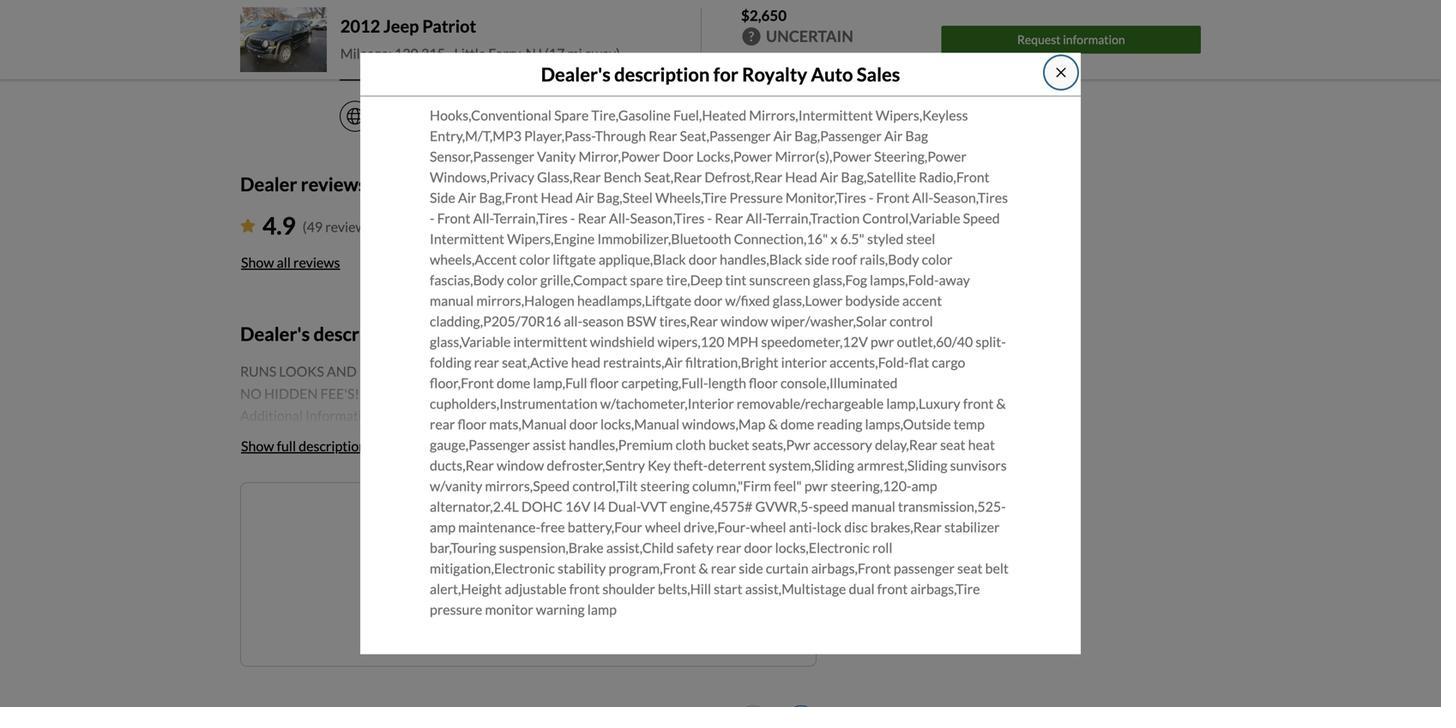 Task type: locate. For each thing, give the bounding box(es) containing it.
$3,223 below market
[[741, 51, 870, 68]]

side up start
[[739, 560, 763, 577]]

bag,front
[[479, 189, 538, 206]]

door
[[663, 148, 694, 165]]

handles,black
[[720, 251, 802, 268]]

auto
[[811, 63, 853, 85]]

1 vertical spatial dealer's
[[240, 322, 310, 345]]

spare down assist,bucket in the top of the page
[[604, 45, 639, 62]]

0 vertical spatial front
[[877, 189, 910, 206]]

show full description button
[[240, 427, 367, 465]]

1 vertical spatial speed
[[963, 210, 1000, 227]]

me right email
[[637, 569, 656, 586]]

1 vertical spatial description
[[314, 322, 409, 345]]

0 horizontal spatial dome
[[497, 375, 531, 391]]

1 vertical spatial head
[[541, 189, 573, 206]]

no
[[240, 385, 262, 402]]

sunscreen
[[749, 272, 811, 288]]

seat left "belt"
[[958, 560, 983, 577]]

1 vertical spatial little
[[454, 45, 486, 62]]

assist,multistage
[[745, 581, 846, 597]]

0 vertical spatial dealer's
[[541, 63, 611, 85]]

view inventory link
[[340, 39, 431, 56]]

me inside "button"
[[637, 569, 656, 586]]

dealer's up the runs
[[240, 322, 310, 345]]

floor up gauge,passenger
[[458, 416, 487, 433]]

rear down bag,steel on the left top
[[578, 210, 606, 227]]

0 horizontal spatial window
[[497, 457, 544, 474]]

1 horizontal spatial speed
[[963, 210, 1000, 227]]

1 vertical spatial dealer
[[240, 173, 297, 195]]

and
[[610, 617, 627, 630]]

0 vertical spatial dealer
[[340, 65, 381, 81]]

filtration,bright
[[686, 354, 779, 371]]

little inside 2012 jeep patriot mileage: 130,215 · little ferry, nj (17 mi away)
[[454, 45, 486, 62]]

shift
[[805, 4, 833, 21]]

glass,fog
[[813, 272, 868, 288]]

fascias,body
[[430, 272, 504, 288]]

window up "mph"
[[721, 313, 768, 330]]

mode,auxiliary
[[835, 4, 928, 21]]

wheel down 'gvwr,5-'
[[750, 519, 787, 536]]

door up tire,deep
[[689, 251, 717, 268]]

little
[[462, 13, 493, 30], [454, 45, 486, 62]]

theft-
[[674, 457, 708, 474]]

0 vertical spatial reviews
[[301, 173, 367, 195]]

1 horizontal spatial wheel
[[671, 86, 711, 103]]

2 wheel from the left
[[750, 519, 787, 536]]

0 vertical spatial season,tires
[[934, 189, 1008, 206]]

drives
[[360, 363, 408, 380]]

front down side at the left of page
[[437, 210, 471, 227]]

lights,driver
[[430, 66, 508, 83]]

- up wipers,engine
[[571, 210, 575, 227]]

reviews inside button
[[293, 254, 340, 271]]

0 vertical spatial nj
[[533, 13, 550, 30]]

needs
[[486, 363, 530, 380]]

passenger
[[894, 560, 955, 577]]

0 vertical spatial wheel
[[579, 0, 619, 0]]

seat
[[941, 437, 966, 453], [958, 560, 983, 577]]

below
[[787, 51, 825, 68]]

new
[[494, 512, 520, 529]]

1 vertical spatial manual
[[852, 498, 896, 515]]

show inside the show full description button
[[241, 438, 274, 454]]

0 horizontal spatial spare
[[554, 107, 589, 124]]

1 horizontal spatial dome
[[781, 416, 815, 433]]

1 horizontal spatial dealer
[[340, 65, 381, 81]]

away
[[939, 272, 970, 288]]

head down mirror(s),power
[[785, 169, 818, 186]]

- down 'bag,satellite'
[[869, 189, 874, 206]]

color down wipers,engine
[[520, 251, 550, 268]]

1 horizontal spatial front
[[877, 189, 910, 206]]

speed down radio,front
[[963, 210, 1000, 227]]

0 vertical spatial show
[[241, 254, 274, 271]]

0 horizontal spatial side
[[739, 560, 763, 577]]

dome down the removable/rechargeable
[[781, 416, 815, 433]]

0 vertical spatial amp
[[912, 478, 938, 494]]

little right ·
[[454, 45, 486, 62]]

wheel up 'wheels,am/fm'
[[579, 0, 619, 0]]

belt
[[986, 560, 1009, 577]]

length
[[708, 375, 747, 391]]

floor
[[590, 375, 619, 391], [749, 375, 778, 391], [458, 416, 487, 433]]

dohc
[[522, 498, 563, 515]]

0 horizontal spatial front
[[569, 581, 600, 597]]

ferry, up lights,driver
[[489, 45, 523, 62]]

0 horizontal spatial speed
[[707, 0, 744, 0]]

market
[[827, 51, 870, 68]]

adjustable
[[599, 66, 664, 83]]

2 horizontal spatial &
[[997, 395, 1006, 412]]

0 vertical spatial pwr
[[871, 334, 895, 350]]

show
[[241, 254, 274, 271], [241, 438, 274, 454]]

steering,120-
[[831, 478, 912, 494]]

description inside button
[[299, 438, 367, 454]]

1 vertical spatial front
[[437, 210, 471, 227]]

dealer's inside dialog
[[541, 63, 611, 85]]

dealer for dealer website
[[340, 65, 381, 81]]

air
[[511, 66, 529, 83], [774, 128, 792, 144], [885, 128, 903, 144], [820, 169, 839, 186], [458, 189, 477, 206], [576, 189, 594, 206]]

0 horizontal spatial wheel
[[579, 0, 619, 0]]

manual down steering,120-
[[852, 498, 896, 515]]

intermittent
[[514, 334, 588, 350]]

all- up control,variable
[[913, 189, 934, 206]]

spare down the control,fog
[[554, 107, 589, 124]]

0 horizontal spatial front
[[437, 210, 471, 227]]

front down 'bag,satellite'
[[877, 189, 910, 206]]

entry,m/t,mp3
[[430, 128, 522, 144]]

notify me of new listings like this one
[[415, 512, 642, 529]]

show all reviews
[[241, 254, 340, 271]]

gvwr,5-
[[756, 498, 813, 515]]

cylinder
[[441, 0, 492, 0]]

0 horizontal spatial rear
[[578, 210, 606, 227]]

& down safety
[[699, 560, 709, 577]]

manual down fascias,body
[[430, 292, 474, 309]]

description inside dialog
[[614, 63, 710, 85]]

1 vertical spatial show
[[241, 438, 274, 454]]

dealer's for dealer's description for royalty auto sales
[[541, 63, 611, 85]]

reviews up 4.9 (49 reviews)
[[301, 173, 367, 195]]

accents,fold-
[[830, 354, 909, 371]]

floor down head
[[590, 375, 619, 391]]

1 vertical spatial ferry,
[[489, 45, 523, 62]]

ducts,rear
[[430, 457, 494, 474]]

wheels,am/fm
[[537, 4, 633, 21]]

dealer up 4.9
[[240, 173, 297, 195]]

show left all
[[241, 254, 274, 271]]

1 vertical spatial reviews
[[293, 254, 340, 271]]

1 horizontal spatial head
[[785, 169, 818, 186]]

all-
[[913, 189, 934, 206], [473, 210, 493, 227], [609, 210, 630, 227], [746, 210, 766, 227]]

0 vertical spatial me
[[457, 512, 476, 529]]

hooks,conventional
[[430, 107, 552, 124]]

monitor,tires
[[786, 189, 867, 206]]

0 vertical spatial ferry,
[[496, 13, 531, 30]]

all- up intermittent
[[473, 210, 493, 227]]

0 vertical spatial spare
[[604, 45, 639, 62]]

1 vertical spatial side
[[739, 560, 763, 577]]

1 horizontal spatial amp
[[912, 478, 938, 494]]

nj down engine,abs,4-
[[533, 13, 550, 30]]

seat,passenger
[[680, 128, 771, 144]]

show inside show all reviews button
[[241, 254, 274, 271]]

radio,front
[[919, 169, 990, 186]]

heat
[[968, 437, 995, 453]]

me left the of
[[457, 512, 476, 529]]

disc
[[622, 0, 648, 0]]

rear up the door
[[649, 128, 677, 144]]

lamps,tow
[[905, 86, 971, 103]]

little right ,
[[462, 13, 493, 30]]

0 vertical spatial window
[[721, 313, 768, 330]]

2012 jeep patriot image
[[240, 7, 327, 72]]

rear down glass,variable
[[474, 354, 499, 371]]

season,tires down radio,front
[[934, 189, 1008, 206]]

glass,rear
[[537, 169, 601, 186]]

tire,deep
[[666, 272, 723, 288]]

connection,16"
[[734, 231, 828, 247]]

0 horizontal spatial season,tires
[[630, 210, 705, 227]]

,
[[456, 13, 459, 30]]

& down split-
[[997, 395, 1006, 412]]

description for dealer's description for royalty auto sales
[[614, 63, 710, 85]]

1 horizontal spatial &
[[769, 416, 778, 433]]

&
[[997, 395, 1006, 412], [769, 416, 778, 433], [699, 560, 709, 577]]

bodyside
[[846, 292, 900, 309]]

front right dual
[[878, 581, 908, 597]]

mirror(s),power
[[775, 148, 872, 165]]

1 vertical spatial nj
[[526, 45, 542, 62]]

season
[[583, 313, 624, 330]]

deterrent
[[708, 457, 766, 474]]

dealer's description for royalty auto sales
[[541, 63, 901, 85]]

vanity down player,pass- on the left top of the page
[[537, 148, 576, 165]]

show for dealer's
[[241, 438, 274, 454]]

0 vertical spatial vanity
[[756, 66, 795, 83]]

all- down bag,steel on the left top
[[609, 210, 630, 227]]

rear
[[649, 128, 677, 144], [578, 210, 606, 227], [715, 210, 743, 227]]

front down stability
[[569, 581, 600, 597]]

dome up cupholders,instrumentation
[[497, 375, 531, 391]]

0 horizontal spatial &
[[699, 560, 709, 577]]

mph
[[727, 334, 759, 350]]

0 vertical spatial side
[[805, 251, 829, 268]]

bag,steel
[[597, 189, 653, 206]]

key
[[648, 457, 671, 474]]

description down information
[[299, 438, 367, 454]]

mirror,stability
[[430, 86, 522, 103]]

spare
[[604, 45, 639, 62], [554, 107, 589, 124]]

dealer website
[[340, 65, 430, 81]]

nj left '(17'
[[526, 45, 542, 62]]

show for dealer
[[241, 254, 274, 271]]

rails,body
[[860, 251, 920, 268]]

2 horizontal spatial floor
[[749, 375, 778, 391]]

show all reviews button
[[240, 243, 341, 281]]

1 horizontal spatial pwr
[[871, 334, 895, 350]]

amp up bar,touring at bottom left
[[430, 519, 456, 536]]

pwr down system,sliding
[[805, 478, 828, 494]]

nj
[[533, 13, 550, 30], [526, 45, 542, 62]]

1 vertical spatial season,tires
[[630, 210, 705, 227]]

cladding,p205/70r16
[[430, 313, 561, 330]]

1 vertical spatial vanity
[[537, 148, 576, 165]]

lamps,four
[[599, 86, 668, 103]]

201-
[[721, 363, 750, 380]]

1 vertical spatial dome
[[781, 416, 815, 433]]

2 vertical spatial description
[[299, 438, 367, 454]]

rear down pressure at top
[[715, 210, 743, 227]]

free
[[541, 519, 565, 536]]

1 horizontal spatial dealer's
[[541, 63, 611, 85]]

x
[[831, 231, 838, 247]]

2 show from the top
[[241, 438, 274, 454]]

0 horizontal spatial manual
[[430, 292, 474, 309]]

temp
[[954, 416, 985, 433]]

1 vertical spatial &
[[769, 416, 778, 433]]

1 horizontal spatial me
[[637, 569, 656, 586]]

floor left '3362'
[[749, 375, 778, 391]]

season,tires up immobilizer,bluetooth
[[630, 210, 705, 227]]

window up "mirrors,speed"
[[497, 457, 544, 474]]

control
[[890, 313, 933, 330]]

description up and
[[314, 322, 409, 345]]

vanity down "transmission,cruise" on the top of the page
[[756, 66, 795, 83]]

side left roof
[[805, 251, 829, 268]]

& up seats,pwr
[[769, 416, 778, 433]]

0 vertical spatial seat
[[941, 437, 966, 453]]

dealer's down mi
[[541, 63, 611, 85]]

reviews)
[[325, 218, 376, 235]]

0 horizontal spatial dealer
[[240, 173, 297, 195]]

1 horizontal spatial wheel
[[750, 519, 787, 536]]

2 horizontal spatial rear
[[715, 210, 743, 227]]

seat down temp
[[941, 437, 966, 453]]

dealer inside dealer website link
[[340, 65, 381, 81]]

head down "glass,rear"
[[541, 189, 573, 206]]

ferry, down engine,abs,4-
[[496, 13, 531, 30]]

0 horizontal spatial head
[[541, 189, 573, 206]]

1 vertical spatial amp
[[430, 519, 456, 536]]

0 horizontal spatial wheel
[[645, 519, 681, 536]]

1 horizontal spatial spare
[[604, 45, 639, 62]]

me,"
[[449, 617, 468, 630]]

air left bag
[[885, 128, 903, 144]]

speed up stereo,transmission
[[707, 0, 744, 0]]

0 horizontal spatial pwr
[[805, 478, 828, 494]]

0 horizontal spatial vanity
[[537, 148, 576, 165]]

wheel down vvt
[[645, 519, 681, 536]]

front up temp
[[963, 395, 994, 412]]

air right side at the left of page
[[458, 189, 477, 206]]

0 vertical spatial description
[[614, 63, 710, 85]]

system,sliding
[[769, 457, 855, 474]]

description down tire,cvt
[[614, 63, 710, 85]]

input,power
[[430, 25, 504, 41]]

dealer down mileage:
[[340, 65, 381, 81]]

1 wheel from the left
[[645, 519, 681, 536]]

dealer's description for royalty auto sales dialog
[[360, 0, 1081, 654]]

reviews right all
[[293, 254, 340, 271]]

show left full
[[241, 438, 274, 454]]

wheels,tire
[[656, 189, 727, 206]]

0 vertical spatial manual
[[430, 292, 474, 309]]

pwr up accents,fold-
[[871, 334, 895, 350]]

1 vertical spatial me
[[637, 569, 656, 586]]

wheel down lumbar,driver
[[671, 86, 711, 103]]

amp down armrest,sliding
[[912, 478, 938, 494]]

1 horizontal spatial window
[[721, 313, 768, 330]]

1 show from the top
[[241, 254, 274, 271]]

0 horizontal spatial dealer's
[[240, 322, 310, 345]]

0 horizontal spatial me
[[457, 512, 476, 529]]



Task type: describe. For each thing, give the bounding box(es) containing it.
jeep
[[384, 16, 419, 36]]

locks,cloth
[[430, 45, 500, 62]]

and
[[327, 363, 357, 380]]

dealer's for dealer's description
[[240, 322, 310, 345]]

2 horizontal spatial front
[[963, 395, 994, 412]]

0 vertical spatial &
[[997, 395, 1006, 412]]

color up mirrors,halogen
[[507, 272, 538, 288]]

bag,satellite
[[841, 169, 916, 186]]

- down side at the left of page
[[430, 210, 435, 227]]

seats,pwr
[[752, 437, 811, 453]]

130,215
[[395, 45, 445, 62]]

w/vanity
[[430, 478, 483, 494]]

door up handles,premium
[[570, 416, 598, 433]]

warning
[[536, 601, 585, 618]]

1 horizontal spatial vanity
[[756, 66, 795, 83]]

start
[[714, 581, 743, 597]]

door up curtain
[[744, 539, 773, 556]]

1 horizontal spatial front
[[878, 581, 908, 597]]

mirrors,halogen
[[477, 292, 575, 309]]

bsw
[[627, 313, 657, 330]]

player,pass-
[[524, 128, 595, 144]]

flat
[[909, 354, 930, 371]]

maintenance-
[[458, 519, 541, 536]]

mirror,auto-
[[798, 66, 874, 83]]

1 vertical spatial spare
[[554, 107, 589, 124]]

1 horizontal spatial season,tires
[[934, 189, 1008, 206]]

tint
[[725, 272, 747, 288]]

seat,rear
[[644, 169, 702, 186]]

stereo,transmission
[[635, 4, 755, 21]]

1 vertical spatial wheel
[[671, 86, 711, 103]]

uncertain
[[766, 27, 854, 46]]

stability
[[558, 560, 606, 577]]

notify
[[415, 512, 455, 529]]

bag,driver
[[532, 66, 597, 83]]

rear up gauge,passenger
[[430, 416, 455, 433]]

request
[[1018, 32, 1061, 47]]

assist
[[533, 437, 566, 453]]

interior
[[781, 354, 827, 371]]

by
[[368, 617, 380, 630]]

mats,manual
[[489, 416, 567, 433]]

runs looks and drives great but needs transmission repair call 201-440-3362 no hidden fee's!!!!!!!!!!! additional information
[[240, 363, 810, 424]]

runs
[[240, 363, 277, 380]]

air down seats,temporary
[[511, 66, 529, 83]]

outlet,brake
[[507, 25, 584, 41]]

0 vertical spatial head
[[785, 169, 818, 186]]

"email
[[418, 617, 447, 630]]

glass,lower
[[773, 292, 843, 309]]

full
[[277, 438, 296, 454]]

locks,electronic
[[775, 539, 870, 556]]

curtain
[[766, 560, 809, 577]]

airbags,front
[[812, 560, 891, 577]]

locks,power
[[697, 148, 773, 165]]

windshield
[[590, 334, 655, 350]]

privacy
[[545, 617, 579, 630]]

star image
[[240, 219, 256, 232]]

call
[[685, 363, 718, 380]]

0 vertical spatial speed
[[707, 0, 744, 0]]

Email address email field
[[392, 560, 580, 596]]

reading
[[854, 86, 903, 103]]

terrain,tires
[[493, 210, 568, 227]]

transmission
[[533, 363, 633, 380]]

tire,gasoline
[[592, 107, 671, 124]]

mirrors,speed
[[485, 478, 570, 494]]

bar,touring
[[430, 539, 496, 556]]

view
[[340, 39, 370, 56]]

air up monitor,tires on the top of page
[[820, 169, 839, 186]]

nj inside 2012 jeep patriot mileage: 130,215 · little ferry, nj (17 mi away)
[[526, 45, 542, 62]]

description for dealer's description
[[314, 322, 409, 345]]

bag,passenger
[[795, 128, 882, 144]]

clicking
[[382, 617, 416, 630]]

dimming
[[874, 66, 929, 83]]

me for notify
[[457, 512, 476, 529]]

floor,front
[[430, 375, 494, 391]]

defrost,rear
[[705, 169, 783, 186]]

1 vertical spatial window
[[497, 457, 544, 474]]

close modal dealer's description for royalty auto sales image
[[1055, 65, 1068, 79]]

glass,variable
[[430, 334, 511, 350]]

1 horizontal spatial rear
[[649, 128, 677, 144]]

seats,temporary
[[502, 45, 602, 62]]

policy
[[581, 617, 608, 630]]

royalty auto sales image
[[242, 0, 324, 15]]

me for email
[[637, 569, 656, 586]]

4 cylinder engine,abs,4-wheel disc brakes,5-speed m/t,a/c,a/t,adjustable steering wheel,aluminum wheels,am/fm stereo,transmission w/dual shift mode,auxiliary audio input,power outlet,brake assist,bucket seats,cargo shade,cd changer,cd player,child safety locks,cloth seats,temporary spare tire,cvt transmission,cruise control,daytime running lights,driver air bag,driver adjustable lumbar,driver vanity mirror,auto-dimming rearview mirror,stability control,fog lamps,four wheel drive,floor mats,front reading lamps,tow hooks,conventional spare tire,gasoline fuel,heated mirrors,intermittent wipers,keyless entry,m/t,mp3 player,pass-through rear seat,passenger air bag,passenger air bag sensor,passenger vanity mirror,power door locks,power mirror(s),power steering,power windows,privacy glass,rear bench seat,rear defrost,rear head air bag,satellite radio,front side air bag,front head air bag,steel wheels,tire pressure monitor,tires - front all-season,tires - front all-terrain,tires - rear all-season,tires - rear all-terrain,traction control,variable speed intermittent wipers,engine immobilizer,bluetooth connection,16" x 6.5" styled steel wheels,accent color liftgate applique,black door handles,black side roof rails,body color fascias,body color grille,compact spare tire,deep tint sunscreen glass,fog lamps,fold-away manual mirrors,halogen headlamps,liftgate door w/fixed glass,lower bodyside accent cladding,p205/70r16 all-season bsw tires,rear window wiper/washer,solar control glass,variable intermittent windshield wipers,120 mph speedometer,12v pwr outlet,60/40 split- folding rear seat,active head restraints,air filtration,bright interior accents,fold-flat cargo floor,front dome lamp,full floor carpeting,full-length floor console,illuminated cupholders,instrumentation w/tachometer,interior removable/rechargeable lamp,luxury front & rear floor mats,manual door locks,manual windows,map & dome reading lamps,outside temp gauge,passenger assist handles,premium cloth bucket seats,pwr accessory delay,rear seat heat ducts,rear window defroster,sentry key theft-deterrent system,sliding armrest,sliding sunvisors w/vanity mirrors,speed control,tilt steering column,"firm feel" pwr steering,120-amp alternator,2.4l dohc 16v i4 dual-vvt engine,4575# gvwr,5-speed manual transmission,525- amp maintenance-free battery,four wheel drive,four-wheel anti-lock disc brakes,rear stabilizer bar,touring suspension,brake assist,child safety rear door locks,electronic roll mitigation,electronic stability program,front & rear side curtain airbags,front passenger seat belt alert,height adjustable front shoulder belts,hill start assist,multistage dual front airbags,tire pressure monitor warning lamp
[[430, 0, 1009, 618]]

rear up start
[[711, 560, 736, 577]]

tire,cvt
[[642, 45, 695, 62]]

1 horizontal spatial floor
[[590, 375, 619, 391]]

control,fog
[[525, 86, 596, 103]]

spare
[[630, 272, 664, 288]]

dealer for dealer reviews
[[240, 173, 297, 195]]

seats,cargo
[[670, 25, 742, 41]]

ferry, inside 2012 jeep patriot mileage: 130,215 · little ferry, nj (17 mi away)
[[489, 45, 523, 62]]

0 vertical spatial little
[[462, 13, 493, 30]]

0 vertical spatial dome
[[497, 375, 531, 391]]

all- down pressure at top
[[746, 210, 766, 227]]

steering
[[641, 478, 690, 494]]

brakes,rear
[[871, 519, 942, 536]]

speedometer,12v
[[761, 334, 868, 350]]

brakes,5-
[[651, 0, 707, 0]]

1 horizontal spatial manual
[[852, 498, 896, 515]]

information
[[305, 407, 377, 424]]

control,tilt
[[573, 478, 638, 494]]

control,variable
[[863, 210, 961, 227]]

console,illuminated
[[781, 375, 898, 391]]

applique,black
[[599, 251, 686, 268]]

terrain,traction
[[766, 210, 860, 227]]

grille,compact
[[540, 272, 628, 288]]

- down the wheels,tire
[[708, 210, 712, 227]]

i4
[[593, 498, 605, 515]]

door down tire,deep
[[694, 292, 723, 309]]

air down mirrors,intermittent
[[774, 128, 792, 144]]

assist,bucket
[[587, 25, 668, 41]]

0 horizontal spatial amp
[[430, 519, 456, 536]]

dealer's description
[[240, 322, 409, 345]]

fee's!!!!!!!!!!!
[[321, 385, 406, 402]]

engine,4575#
[[670, 498, 753, 515]]

440-
[[750, 363, 778, 380]]

wipers,keyless
[[876, 107, 968, 124]]

1 horizontal spatial side
[[805, 251, 829, 268]]

mats,front
[[784, 86, 851, 103]]

wheels,accent
[[430, 251, 517, 268]]

1 vertical spatial pwr
[[805, 478, 828, 494]]

color down steel
[[922, 251, 953, 268]]

shade,cd
[[745, 25, 804, 41]]

pressure
[[430, 601, 482, 618]]

1 vertical spatial seat
[[958, 560, 983, 577]]

(17
[[545, 45, 565, 62]]

rear down drive,four-
[[716, 539, 742, 556]]

immobilizer,bluetooth
[[598, 231, 732, 247]]

0 horizontal spatial floor
[[458, 416, 487, 433]]

2 vertical spatial &
[[699, 560, 709, 577]]

armrest,sliding
[[857, 457, 948, 474]]

bucket
[[709, 437, 750, 453]]

like
[[569, 512, 591, 529]]

air down "glass,rear"
[[576, 189, 594, 206]]

lamp,luxury
[[887, 395, 961, 412]]

lamps,outside
[[865, 416, 951, 433]]

w/dual
[[758, 4, 802, 21]]



Task type: vqa. For each thing, say whether or not it's contained in the screenshot.
me to the right
yes



